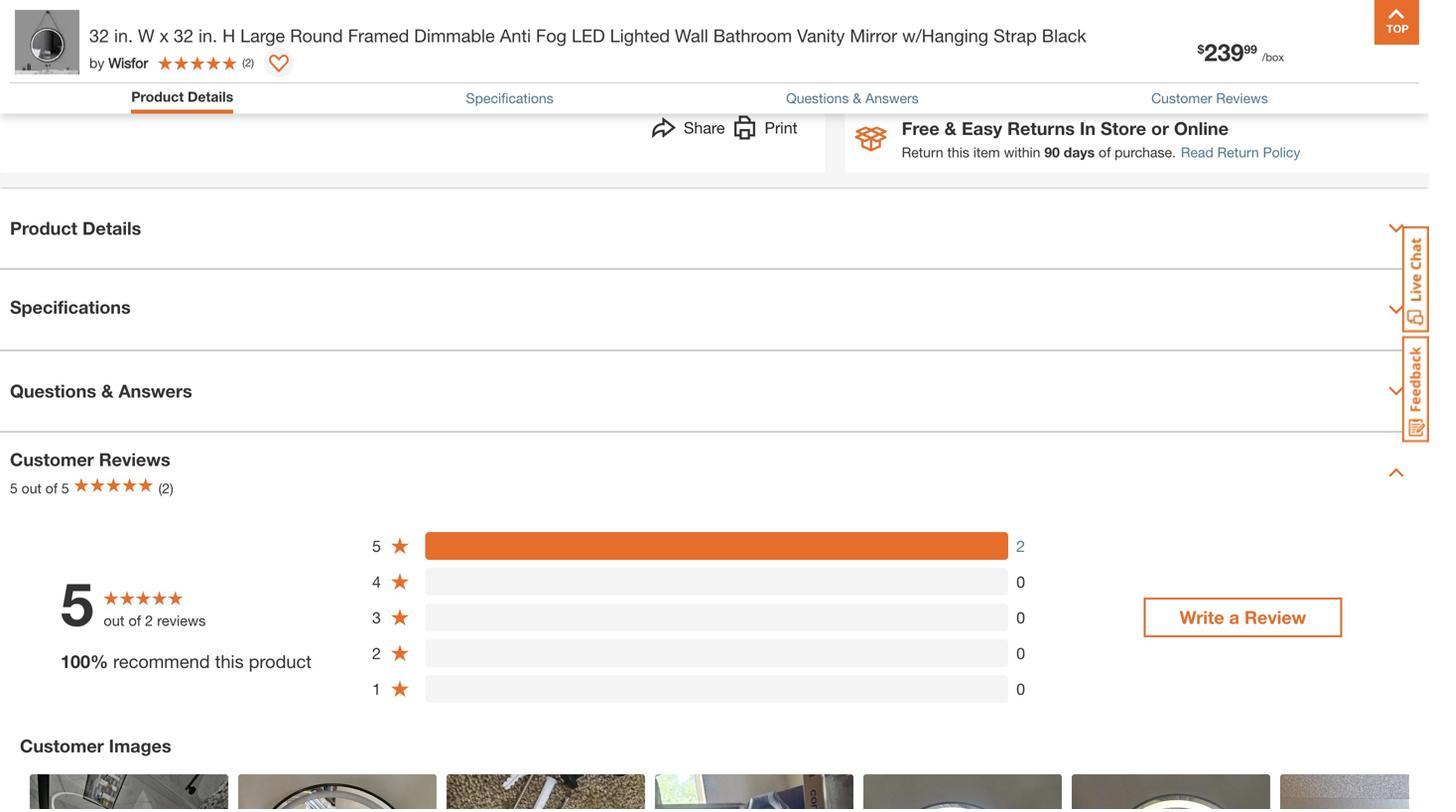 Task type: locate. For each thing, give the bounding box(es) containing it.
strap
[[994, 25, 1037, 46]]

1 vertical spatial specifications
[[10, 296, 131, 317]]

0 horizontal spatial in.
[[114, 25, 133, 46]]

or
[[1152, 117, 1170, 139]]

1 vertical spatial questions
[[10, 380, 96, 401]]

0 for 2
[[1017, 644, 1026, 662]]

easy
[[962, 117, 1003, 139]]

0 vertical spatial customer reviews
[[1152, 90, 1269, 106]]

0 horizontal spatial customer reviews
[[10, 449, 170, 470]]

0 vertical spatial this
[[948, 144, 970, 160]]

product details
[[131, 88, 233, 105], [10, 217, 141, 239]]

reviews up '(2)'
[[99, 449, 170, 470]]

1 return from the left
[[902, 144, 944, 160]]

1 vertical spatial details
[[82, 217, 141, 239]]

questions
[[786, 90, 849, 106], [10, 380, 96, 401]]

display image
[[269, 55, 289, 74]]

32 up the by
[[89, 25, 109, 46]]

1 vertical spatial of
[[45, 480, 58, 496]]

0 horizontal spatial this
[[215, 651, 244, 672]]

customer reviews
[[1152, 90, 1269, 106], [10, 449, 170, 470]]

0 horizontal spatial of
[[45, 480, 58, 496]]

2 vertical spatial &
[[101, 380, 114, 401]]

100
[[61, 651, 90, 672]]

1 horizontal spatial &
[[853, 90, 862, 106]]

in. left w
[[114, 25, 133, 46]]

3
[[372, 608, 381, 627]]

0
[[1017, 572, 1026, 591], [1017, 608, 1026, 627], [1017, 644, 1026, 662], [1017, 679, 1026, 698]]

a
[[1230, 606, 1240, 628]]

2 return from the left
[[1218, 144, 1260, 160]]

1 vertical spatial reviews
[[99, 449, 170, 470]]

32
[[89, 25, 109, 46], [174, 25, 194, 46]]

reviews
[[1217, 90, 1269, 106], [99, 449, 170, 470]]

print
[[765, 118, 798, 137]]

star icon image for 4
[[390, 572, 410, 591]]

$ 239 99 /box
[[1198, 38, 1285, 66]]

0 vertical spatial details
[[188, 88, 233, 105]]

0 vertical spatial reviews
[[1217, 90, 1269, 106]]

0 vertical spatial questions & answers
[[786, 90, 919, 106]]

10pm
[[203, 38, 245, 57]]

What can we help you find today? search field
[[394, 27, 939, 69]]

the home depot logo image
[[16, 16, 79, 79]]

customer left images
[[20, 735, 104, 756]]

1 horizontal spatial details
[[188, 88, 233, 105]]

in. left "h" in the top left of the page
[[199, 25, 217, 46]]

this inside free & easy returns in store or online return this item within 90 days of purchase. read return policy
[[948, 144, 970, 160]]

1 vertical spatial answers
[[118, 380, 192, 401]]

0 horizontal spatial 32
[[89, 25, 109, 46]]

out of 2 reviews
[[104, 612, 206, 629]]

1 horizontal spatial reviews
[[1217, 90, 1269, 106]]

dimmable
[[414, 25, 495, 46]]

1 horizontal spatial 32
[[174, 25, 194, 46]]

2 star icon image from the top
[[390, 572, 410, 591]]

0 vertical spatial questions
[[786, 90, 849, 106]]

free & easy returns in store or online return this item within 90 days of purchase. read return policy
[[902, 117, 1301, 160]]

open drawer to view shop all image
[[1028, 24, 1051, 48]]

customer up 5 out of 5
[[10, 449, 94, 470]]

questions up print
[[786, 90, 849, 106]]

0 vertical spatial &
[[853, 90, 862, 106]]

1 horizontal spatial this
[[948, 144, 970, 160]]

answers up free on the top right of the page
[[866, 90, 919, 106]]

this left the product on the left of page
[[215, 651, 244, 672]]

details
[[188, 88, 233, 105], [82, 217, 141, 239]]

out
[[22, 480, 42, 496], [104, 612, 125, 629]]

1 horizontal spatial in.
[[199, 25, 217, 46]]

caret image down caret icon
[[1389, 383, 1405, 399]]

star icon image
[[390, 536, 410, 556], [390, 572, 410, 591], [390, 608, 410, 627], [390, 643, 410, 663], [390, 679, 410, 699]]

1 vertical spatial caret image
[[1389, 383, 1405, 399]]

0 vertical spatial caret image
[[1389, 220, 1405, 236]]

1 horizontal spatial questions & answers
[[786, 90, 919, 106]]

this
[[948, 144, 970, 160], [215, 651, 244, 672]]

&
[[853, 90, 862, 106], [945, 117, 957, 139], [101, 380, 114, 401]]

by wisfor
[[89, 54, 148, 71]]

print button
[[733, 115, 798, 145]]

caret image down feedback link image
[[1389, 464, 1405, 480]]

0 vertical spatial out
[[22, 480, 42, 496]]

1 horizontal spatial questions
[[786, 90, 849, 106]]

1 vertical spatial this
[[215, 651, 244, 672]]

2
[[245, 56, 251, 69], [1017, 536, 1026, 555], [145, 612, 153, 629], [372, 644, 381, 662]]

1 horizontal spatial product
[[131, 88, 184, 105]]

customer up online at the right of page
[[1152, 90, 1213, 106]]

0 vertical spatial customer
[[1152, 90, 1213, 106]]

0 horizontal spatial details
[[82, 217, 141, 239]]

live chat image
[[1403, 226, 1430, 333]]

answers
[[866, 90, 919, 106], [118, 380, 192, 401]]

0 vertical spatial of
[[1099, 144, 1111, 160]]

1 horizontal spatial specifications
[[466, 90, 554, 106]]

caret image up caret icon
[[1389, 220, 1405, 236]]

3 0 from the top
[[1017, 644, 1026, 662]]

w
[[138, 25, 155, 46]]

1 caret image from the top
[[1389, 220, 1405, 236]]

1 0 from the top
[[1017, 572, 1026, 591]]

0 vertical spatial answers
[[866, 90, 919, 106]]

caret image
[[1389, 220, 1405, 236], [1389, 383, 1405, 399], [1389, 464, 1405, 480]]

specifications
[[466, 90, 554, 106], [10, 296, 131, 317]]

customer
[[1152, 90, 1213, 106], [10, 449, 94, 470], [20, 735, 104, 756]]

questions & answers
[[786, 90, 919, 106], [10, 380, 192, 401]]

78704
[[313, 38, 357, 57]]

0 horizontal spatial answers
[[118, 380, 192, 401]]

x
[[160, 25, 169, 46]]

1 vertical spatial out
[[104, 612, 125, 629]]

1 vertical spatial customer reviews
[[10, 449, 170, 470]]

2 0 from the top
[[1017, 608, 1026, 627]]

return right read at top right
[[1218, 144, 1260, 160]]

reviews
[[157, 612, 206, 629]]

hover image to zoom
[[393, 30, 528, 46]]

wall
[[675, 25, 709, 46]]

product image image
[[15, 10, 79, 74]]

product details button
[[131, 88, 233, 109], [131, 88, 233, 105], [0, 188, 1430, 268]]

1 star icon image from the top
[[390, 536, 410, 556]]

0 horizontal spatial specifications
[[10, 296, 131, 317]]

%
[[90, 651, 108, 672]]

1 horizontal spatial of
[[129, 612, 141, 629]]

2 vertical spatial customer
[[20, 735, 104, 756]]

0 vertical spatial product details
[[131, 88, 233, 105]]

1 horizontal spatial return
[[1218, 144, 1260, 160]]

(2)
[[159, 480, 173, 496]]

returns
[[1008, 117, 1075, 139]]

100 % recommend this product
[[61, 651, 312, 672]]

1 vertical spatial &
[[945, 117, 957, 139]]

0 for 3
[[1017, 608, 1026, 627]]

$
[[1198, 42, 1205, 56]]

5 star icon image from the top
[[390, 679, 410, 699]]

by
[[89, 54, 105, 71]]

2 horizontal spatial of
[[1099, 144, 1111, 160]]

1 vertical spatial product
[[10, 217, 77, 239]]

se austin 10pm
[[127, 38, 245, 57]]

return
[[902, 144, 944, 160], [1218, 144, 1260, 160]]

black wisfor vanity mirrors xmr y28 669 bkh 77.4 image
[[24, 0, 111, 50]]

questions up 5 out of 5
[[10, 380, 96, 401]]

0 horizontal spatial questions
[[10, 380, 96, 401]]

hover image to zoom button
[[163, 0, 758, 49]]

austin
[[150, 38, 195, 57]]

customer reviews up 5 out of 5
[[10, 449, 170, 470]]

0 vertical spatial product
[[131, 88, 184, 105]]

5
[[10, 480, 18, 496], [61, 480, 69, 496], [372, 536, 381, 555], [61, 568, 94, 639]]

3 star icon image from the top
[[390, 608, 410, 627]]

anti
[[500, 25, 531, 46]]

fog
[[536, 25, 567, 46]]

black
[[1042, 25, 1087, 46]]

in.
[[114, 25, 133, 46], [199, 25, 217, 46]]

0 for 1
[[1017, 679, 1026, 698]]

click to redirect to view my cart page image
[[1368, 24, 1392, 48]]

customer reviews button
[[1152, 90, 1269, 106], [1152, 90, 1269, 106]]

2 vertical spatial caret image
[[1389, 464, 1405, 480]]

customer reviews up online at the right of page
[[1152, 90, 1269, 106]]

product
[[131, 88, 184, 105], [10, 217, 77, 239]]

answers up '(2)'
[[118, 380, 192, 401]]

1 horizontal spatial answers
[[866, 90, 919, 106]]

4 star icon image from the top
[[390, 643, 410, 663]]

4 0 from the top
[[1017, 679, 1026, 698]]

0 horizontal spatial questions & answers
[[10, 380, 192, 401]]

this left item
[[948, 144, 970, 160]]

return down free on the top right of the page
[[902, 144, 944, 160]]

write
[[1180, 606, 1225, 628]]

32 right x
[[174, 25, 194, 46]]

caret image for product details
[[1389, 220, 1405, 236]]

0 horizontal spatial out
[[22, 480, 42, 496]]

0 horizontal spatial reviews
[[99, 449, 170, 470]]

2 caret image from the top
[[1389, 383, 1405, 399]]

of
[[1099, 144, 1111, 160], [45, 480, 58, 496], [129, 612, 141, 629]]

0 horizontal spatial return
[[902, 144, 944, 160]]

2 in. from the left
[[199, 25, 217, 46]]

None field
[[897, 37, 939, 78]]

2 horizontal spatial &
[[945, 117, 957, 139]]

star icon image for 1
[[390, 679, 410, 699]]

share button
[[652, 115, 725, 145]]

reviews down $ 239 99 /box
[[1217, 90, 1269, 106]]



Task type: vqa. For each thing, say whether or not it's contained in the screenshot.
LED
yes



Task type: describe. For each thing, give the bounding box(es) containing it.
top button
[[1375, 0, 1420, 45]]

store
[[1101, 117, 1147, 139]]

customer images
[[20, 735, 171, 756]]

recommend
[[113, 651, 210, 672]]

1
[[372, 679, 381, 698]]

zoom
[[492, 30, 528, 46]]

free
[[902, 117, 940, 139]]

within
[[1004, 144, 1041, 160]]

hover
[[393, 30, 430, 46]]

star icon image for 5
[[390, 536, 410, 556]]

1 horizontal spatial out
[[104, 612, 125, 629]]

caret image for questions & answers
[[1389, 383, 1405, 399]]

3 caret image from the top
[[1389, 464, 1405, 480]]

1 in. from the left
[[114, 25, 133, 46]]

of inside free & easy returns in store or online return this item within 90 days of purchase. read return policy
[[1099, 144, 1111, 160]]

caret image
[[1389, 302, 1405, 317]]

wisfor
[[108, 54, 148, 71]]

& inside free & easy returns in store or online return this item within 90 days of purchase. read return policy
[[945, 117, 957, 139]]

1 vertical spatial questions & answers
[[10, 380, 192, 401]]

purchase.
[[1115, 144, 1176, 160]]

1 32 from the left
[[89, 25, 109, 46]]

item
[[974, 144, 1000, 160]]

( 2 )
[[242, 56, 254, 69]]

images
[[109, 735, 171, 756]]

(
[[242, 56, 245, 69]]

large
[[240, 25, 285, 46]]

0 horizontal spatial &
[[101, 380, 114, 401]]

/box
[[1263, 51, 1285, 64]]

w/hanging
[[903, 25, 989, 46]]

5 out of 5
[[10, 480, 69, 496]]

1 vertical spatial customer
[[10, 449, 94, 470]]

2 vertical spatial of
[[129, 612, 141, 629]]

90
[[1045, 144, 1060, 160]]

1 horizontal spatial customer reviews
[[1152, 90, 1269, 106]]

feedback link image
[[1403, 336, 1430, 443]]

in
[[1080, 117, 1096, 139]]

se
[[127, 38, 146, 57]]

4
[[372, 572, 381, 591]]

239
[[1205, 38, 1244, 66]]

diy button
[[1182, 24, 1246, 71]]

mirror
[[850, 25, 898, 46]]

vanity
[[797, 25, 845, 46]]

1 vertical spatial product details
[[10, 217, 141, 239]]

bathroom
[[714, 25, 792, 46]]

0 horizontal spatial product
[[10, 217, 77, 239]]

diy
[[1201, 52, 1227, 71]]

32 in. w x 32 in. h large round framed dimmable anti fog led lighted wall bathroom vanity mirror w/hanging strap black
[[89, 25, 1087, 46]]

icon image
[[855, 126, 887, 151]]

+ button
[[939, 37, 981, 78]]

image
[[434, 30, 472, 46]]

review
[[1245, 606, 1307, 628]]

lighted
[[610, 25, 670, 46]]

product
[[249, 651, 312, 672]]

days
[[1064, 144, 1095, 160]]

-
[[872, 43, 881, 71]]

99
[[1244, 42, 1258, 56]]

0 for 4
[[1017, 572, 1026, 591]]

78704 button
[[289, 38, 357, 58]]

star icon image for 2
[[390, 643, 410, 663]]

to
[[476, 30, 488, 46]]

write a review button
[[1144, 597, 1343, 637]]

)
[[251, 56, 254, 69]]

read
[[1181, 144, 1214, 160]]

+
[[953, 43, 967, 71]]

2 32 from the left
[[174, 25, 194, 46]]

write a review
[[1180, 606, 1307, 628]]

framed
[[348, 25, 409, 46]]

share
[[684, 118, 725, 137]]

star icon image for 3
[[390, 608, 410, 627]]

0 vertical spatial specifications
[[466, 90, 554, 106]]

round
[[290, 25, 343, 46]]

policy
[[1263, 144, 1301, 160]]

h
[[222, 25, 235, 46]]

led
[[572, 25, 605, 46]]

online
[[1175, 117, 1229, 139]]

- button
[[855, 37, 897, 78]]

read return policy link
[[1181, 142, 1301, 163]]



